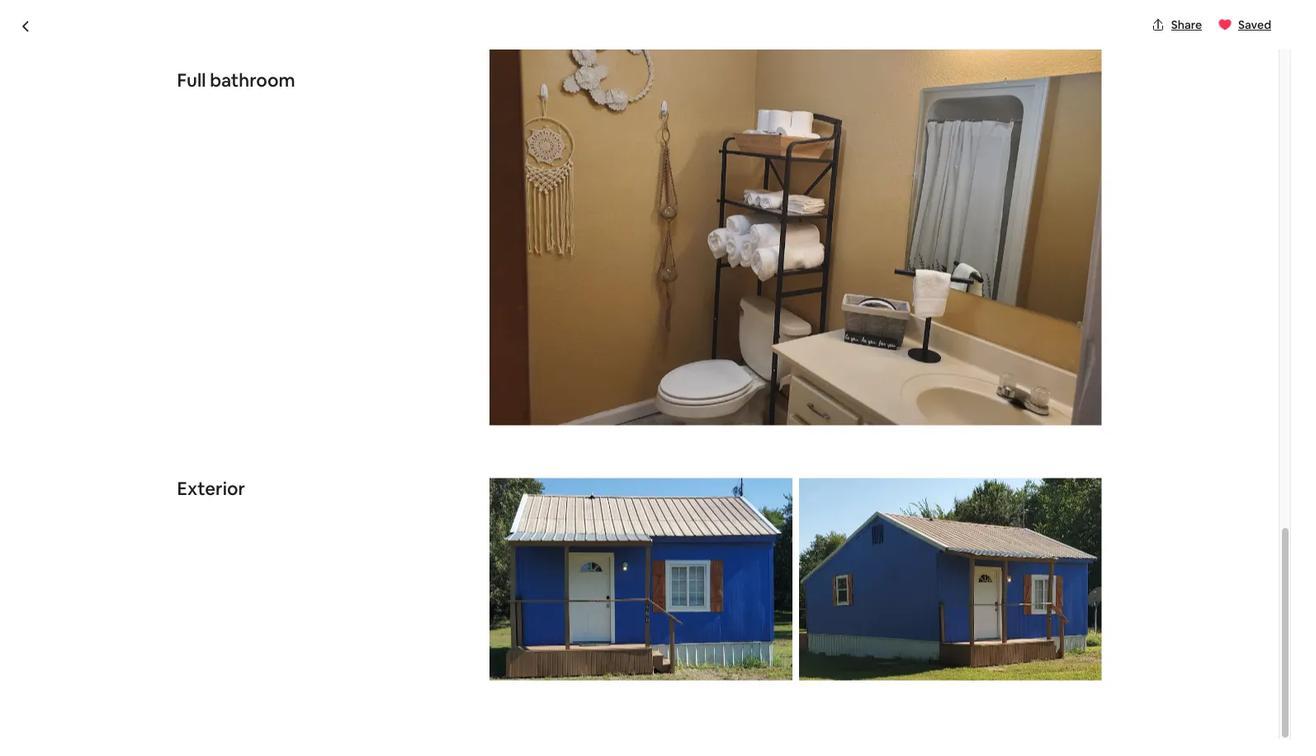 Task type: describe. For each thing, give the bounding box(es) containing it.
cozy
[[177, 84, 229, 112]]

reviews
[[1039, 602, 1080, 617]]

cozy country cabin image 2 image
[[646, 157, 871, 353]]

cozy country cabin image 1 image
[[177, 157, 639, 548]]

5
[[493, 689, 500, 704]]

$654 $604 total before taxes
[[814, 595, 910, 635]]

cabin
[[321, 84, 380, 112]]

taxes
[[881, 620, 910, 635]]

·
[[1023, 602, 1026, 617]]

share for saved button inside the "photo tour" dialog
[[1171, 17, 1202, 32]]

of
[[260, 689, 271, 704]]

Start your search search field
[[516, 13, 763, 53]]

share for the bottom saved button
[[1002, 121, 1033, 135]]

photo tour dialog
[[0, 0, 1291, 741]]

recently
[[406, 689, 450, 704]]

families
[[273, 689, 314, 704]]

rated
[[452, 689, 481, 704]]

full bathroom
[[177, 68, 295, 92]]

cozy country cabin
[[177, 84, 380, 112]]

8 reviews button
[[1029, 602, 1080, 617]]

show all photos
[[984, 507, 1069, 522]]

profile element
[[783, 0, 1102, 66]]

show all photos button
[[951, 501, 1082, 529]]

cozy country cabin image 4 image
[[877, 157, 1102, 353]]

$654
[[814, 595, 857, 619]]

12/19/2023
[[824, 676, 883, 691]]

cozy country cabin image 3 image
[[646, 359, 871, 548]]

it
[[484, 689, 491, 704]]



Task type: locate. For each thing, give the bounding box(es) containing it.
0 horizontal spatial share
[[1002, 121, 1033, 135]]

1 horizontal spatial saved button
[[1212, 11, 1278, 39]]

0 vertical spatial share
[[1171, 17, 1202, 32]]

12/26/2023
[[958, 676, 1018, 691]]

1 horizontal spatial saved
[[1239, 17, 1271, 32]]

4.75 · 8 reviews
[[999, 602, 1080, 617]]

share button inside "photo tour" dialog
[[1145, 11, 1209, 39]]

0 horizontal spatial share button
[[975, 114, 1039, 142]]

stars.
[[502, 689, 531, 704]]

full
[[177, 68, 206, 92]]

saved button inside "photo tour" dialog
[[1212, 11, 1278, 39]]

8
[[1029, 602, 1036, 617]]

exterior image 1 image
[[490, 478, 792, 681], [490, 478, 792, 681]]

1 vertical spatial share button
[[975, 114, 1039, 142]]

total
[[814, 620, 841, 635]]

0 horizontal spatial saved button
[[1042, 114, 1108, 142]]

saved button
[[1212, 11, 1278, 39], [1042, 114, 1108, 142]]

country
[[233, 84, 316, 112]]

cozy country cabin image 5 image
[[877, 359, 1102, 548]]

1 vertical spatial share
[[1002, 121, 1033, 135]]

saved for saved button inside the "photo tour" dialog
[[1239, 17, 1271, 32]]

1 horizontal spatial share button
[[1145, 11, 1209, 39]]

full bathroom image 1 image
[[490, 15, 1102, 425], [490, 15, 1102, 425]]

photos
[[1030, 507, 1069, 522]]

saved for the bottom saved button
[[1069, 121, 1102, 135]]

show
[[984, 507, 1013, 522]]

$604
[[861, 595, 905, 619]]

before
[[843, 620, 879, 635]]

0 vertical spatial saved button
[[1212, 11, 1278, 39]]

share button for saved button inside the "photo tour" dialog
[[1145, 11, 1209, 39]]

stayed
[[342, 689, 377, 704]]

4.75
[[999, 602, 1021, 617]]

share button
[[1145, 11, 1209, 39], [975, 114, 1039, 142]]

who
[[316, 689, 339, 704]]

learn more about the host, rachel. image
[[670, 575, 717, 621], [670, 575, 717, 621]]

0 vertical spatial share button
[[1145, 11, 1209, 39]]

saved
[[1239, 17, 1271, 32], [1069, 121, 1102, 135]]

saved inside "photo tour" dialog
[[1239, 17, 1271, 32]]

exterior image 2 image
[[799, 478, 1102, 681], [799, 478, 1102, 681]]

share
[[1171, 17, 1202, 32], [1002, 121, 1033, 135]]

all
[[1016, 507, 1028, 522]]

1 horizontal spatial share
[[1171, 17, 1202, 32]]

share inside "photo tour" dialog
[[1171, 17, 1202, 32]]

bathroom
[[210, 68, 295, 92]]

0 horizontal spatial saved
[[1069, 121, 1102, 135]]

exterior
[[177, 477, 245, 501]]

0 vertical spatial saved
[[1239, 17, 1271, 32]]

share button for the bottom saved button
[[975, 114, 1039, 142]]

1 vertical spatial saved
[[1069, 121, 1102, 135]]

here
[[380, 689, 404, 704]]

100% of families who stayed here recently rated it 5 stars.
[[230, 689, 531, 704]]

100%
[[230, 689, 257, 704]]

1 vertical spatial saved button
[[1042, 114, 1108, 142]]



Task type: vqa. For each thing, say whether or not it's contained in the screenshot.
the Show all photos button at the bottom right of the page
yes



